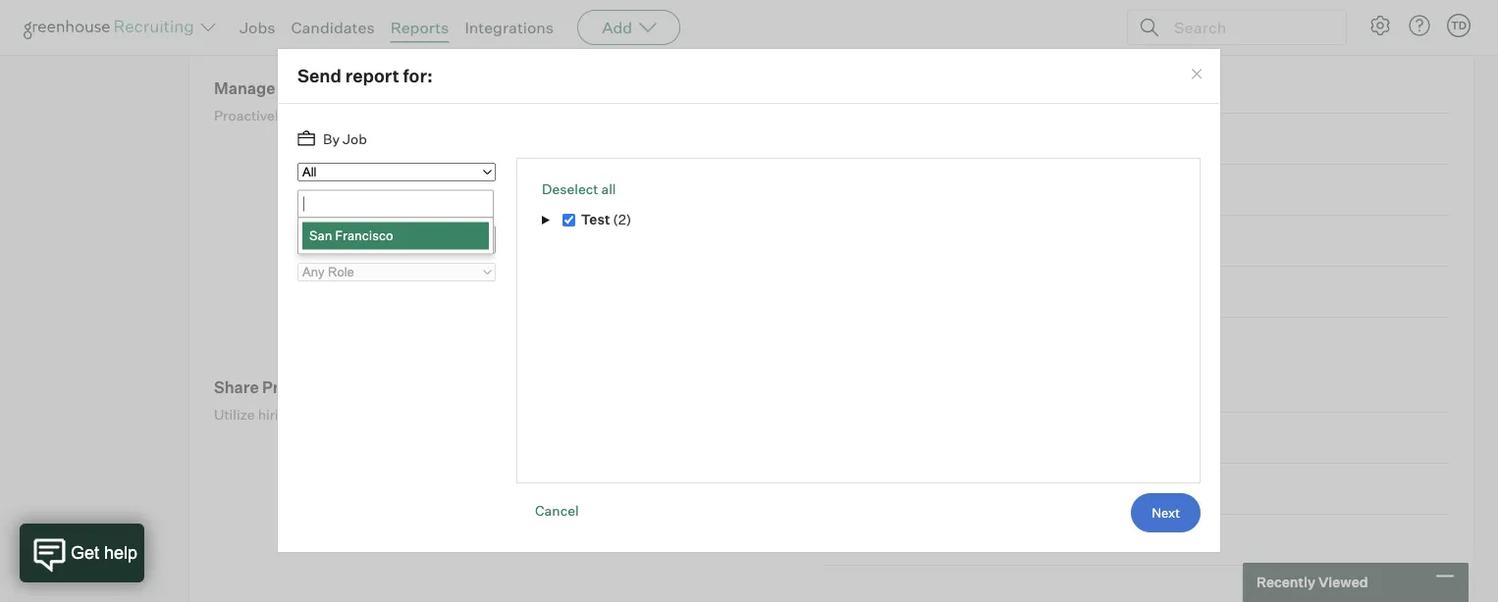 Task type: describe. For each thing, give the bounding box(es) containing it.
francisco
[[335, 228, 393, 244]]

(2)
[[613, 212, 632, 229]]

metrics
[[298, 407, 347, 424]]

time
[[824, 481, 857, 499]]

recently
[[1257, 574, 1316, 592]]

manage
[[214, 79, 275, 98]]

share
[[214, 378, 259, 398]]

san francisco option
[[302, 223, 489, 250]]

the inside manage expectations with hiring managers proactively update your hiring managers on the status of each job
[[496, 107, 517, 124]]

viewed
[[1319, 574, 1368, 592]]

jobs
[[240, 18, 275, 37]]

impact
[[427, 407, 471, 424]]

hiring
[[419, 79, 467, 98]]

deselect
[[542, 180, 598, 198]]

recently viewed
[[1257, 574, 1368, 592]]

send
[[298, 65, 342, 87]]

of inside manage expectations with hiring managers proactively update your hiring managers on the status of each job
[[563, 107, 575, 124]]

all users
[[306, 233, 364, 250]]

job
[[612, 107, 632, 124]]

with for executives
[[335, 378, 368, 398]]

configure image
[[1369, 14, 1392, 37]]

for:
[[403, 65, 433, 87]]

reports
[[390, 18, 449, 37]]

overall
[[632, 407, 674, 424]]

manage expectations with hiring managers proactively update your hiring managers on the status of each job
[[214, 79, 632, 124]]

cancel
[[535, 503, 579, 520]]

managers
[[409, 107, 473, 124]]

candidates link
[[291, 18, 375, 37]]

proactively
[[214, 107, 286, 124]]

deselect all link
[[542, 180, 616, 198]]

test (2)
[[581, 212, 632, 229]]

hire
[[876, 481, 904, 499]]

the inside share progress with executives utilize hiring metrics to show the impact of your recruiting efforts overall
[[403, 407, 424, 424]]

your inside manage expectations with hiring managers proactively update your hiring managers on the status of each job
[[337, 107, 366, 124]]

job
[[343, 130, 367, 148]]

cancel link
[[535, 494, 579, 529]]

managers
[[470, 79, 546, 98]]

to inside share progress with executives utilize hiring metrics to show the impact of your recruiting efforts overall
[[350, 407, 363, 424]]

jobs link
[[240, 18, 275, 37]]

your inside share progress with executives utilize hiring metrics to show the impact of your recruiting efforts overall
[[489, 407, 518, 424]]

greenhouse recruiting image
[[24, 16, 200, 39]]

expectations
[[279, 79, 379, 98]]



Task type: vqa. For each thing, say whether or not it's contained in the screenshot.
USERS
yes



Task type: locate. For each thing, give the bounding box(es) containing it.
add
[[602, 18, 633, 37]]

1 vertical spatial hiring
[[258, 407, 295, 424]]

to left show
[[350, 407, 363, 424]]

show
[[366, 407, 400, 424]]

1 horizontal spatial the
[[496, 107, 517, 124]]

on
[[476, 107, 493, 124]]

0 horizontal spatial the
[[403, 407, 424, 424]]

reports link
[[390, 18, 449, 37]]

hiring down progress on the bottom left
[[258, 407, 295, 424]]

hiring down report
[[369, 107, 406, 124]]

san
[[309, 228, 332, 244]]

1 horizontal spatial to
[[860, 481, 873, 499]]

1 horizontal spatial your
[[489, 407, 518, 424]]

of
[[563, 107, 575, 124], [474, 407, 486, 424]]

all
[[601, 180, 616, 198]]

by job
[[323, 130, 367, 148]]

deselect all
[[542, 180, 616, 198]]

integrations
[[465, 18, 554, 37]]

Search text field
[[1170, 13, 1329, 42]]

the right the on at the top of the page
[[496, 107, 517, 124]]

none text field inside "send report for:" dialog
[[299, 192, 487, 217]]

with inside share progress with executives utilize hiring metrics to show the impact of your recruiting efforts overall
[[335, 378, 368, 398]]

progress
[[262, 378, 331, 398]]

0 horizontal spatial with
[[335, 378, 368, 398]]

with left hiring
[[382, 79, 416, 98]]

the down executives
[[403, 407, 424, 424]]

hiring
[[369, 107, 406, 124], [258, 407, 295, 424]]

None button
[[1131, 494, 1201, 533]]

time to hire link
[[824, 465, 1449, 516]]

report
[[345, 65, 399, 87]]

0 vertical spatial of
[[563, 107, 575, 124]]

recruiting
[[521, 407, 584, 424]]

1 vertical spatial your
[[489, 407, 518, 424]]

of inside share progress with executives utilize hiring metrics to show the impact of your recruiting efforts overall
[[474, 407, 486, 424]]

utilize
[[214, 407, 255, 424]]

of right "impact"
[[474, 407, 486, 424]]

hiring inside share progress with executives utilize hiring metrics to show the impact of your recruiting efforts overall
[[258, 407, 295, 424]]

0 vertical spatial your
[[337, 107, 366, 124]]

1 horizontal spatial hiring
[[369, 107, 406, 124]]

time to hire
[[824, 481, 904, 499]]

test
[[581, 212, 610, 229]]

san francisco
[[309, 228, 393, 244]]

0 vertical spatial with
[[382, 79, 416, 98]]

1 vertical spatial of
[[474, 407, 486, 424]]

your left recruiting
[[489, 407, 518, 424]]

Test checkbox
[[562, 214, 575, 227]]

1 vertical spatial to
[[860, 481, 873, 499]]

None text field
[[299, 192, 487, 217]]

all users link
[[298, 227, 496, 255]]

all
[[306, 233, 323, 250]]

status
[[520, 107, 560, 124]]

td button
[[1443, 10, 1475, 41]]

1 horizontal spatial of
[[563, 107, 575, 124]]

0 vertical spatial the
[[496, 107, 517, 124]]

0 horizontal spatial your
[[337, 107, 366, 124]]

none button inside "send report for:" dialog
[[1131, 494, 1201, 533]]

with
[[382, 79, 416, 98], [335, 378, 368, 398]]

td
[[1451, 19, 1467, 32]]

with for hiring
[[382, 79, 416, 98]]

0 vertical spatial to
[[350, 407, 363, 424]]

efforts
[[587, 407, 629, 424]]

the
[[496, 107, 517, 124], [403, 407, 424, 424]]

executives
[[371, 378, 454, 398]]

td button
[[1447, 14, 1471, 37]]

candidates
[[291, 18, 375, 37]]

each
[[578, 107, 609, 124]]

by
[[323, 130, 340, 148]]

with inside manage expectations with hiring managers proactively update your hiring managers on the status of each job
[[382, 79, 416, 98]]

1 vertical spatial the
[[403, 407, 424, 424]]

your
[[337, 107, 366, 124], [489, 407, 518, 424]]

your up job at the top
[[337, 107, 366, 124]]

0 horizontal spatial to
[[350, 407, 363, 424]]

to left hire
[[860, 481, 873, 499]]

add button
[[578, 10, 681, 45]]

with up metrics
[[335, 378, 368, 398]]

update
[[289, 107, 334, 124]]

hiring inside manage expectations with hiring managers proactively update your hiring managers on the status of each job
[[369, 107, 406, 124]]

0 horizontal spatial hiring
[[258, 407, 295, 424]]

send report for: dialog
[[277, 49, 1222, 554]]

1 vertical spatial with
[[335, 378, 368, 398]]

integrations link
[[465, 18, 554, 37]]

share progress with executives utilize hiring metrics to show the impact of your recruiting efforts overall
[[214, 378, 674, 424]]

of left the each
[[563, 107, 575, 124]]

1 horizontal spatial with
[[382, 79, 416, 98]]

send report for:
[[298, 65, 433, 87]]

to
[[350, 407, 363, 424], [860, 481, 873, 499]]

0 vertical spatial hiring
[[369, 107, 406, 124]]

users
[[326, 233, 364, 250]]

close image
[[1189, 67, 1205, 83]]

0 horizontal spatial of
[[474, 407, 486, 424]]



